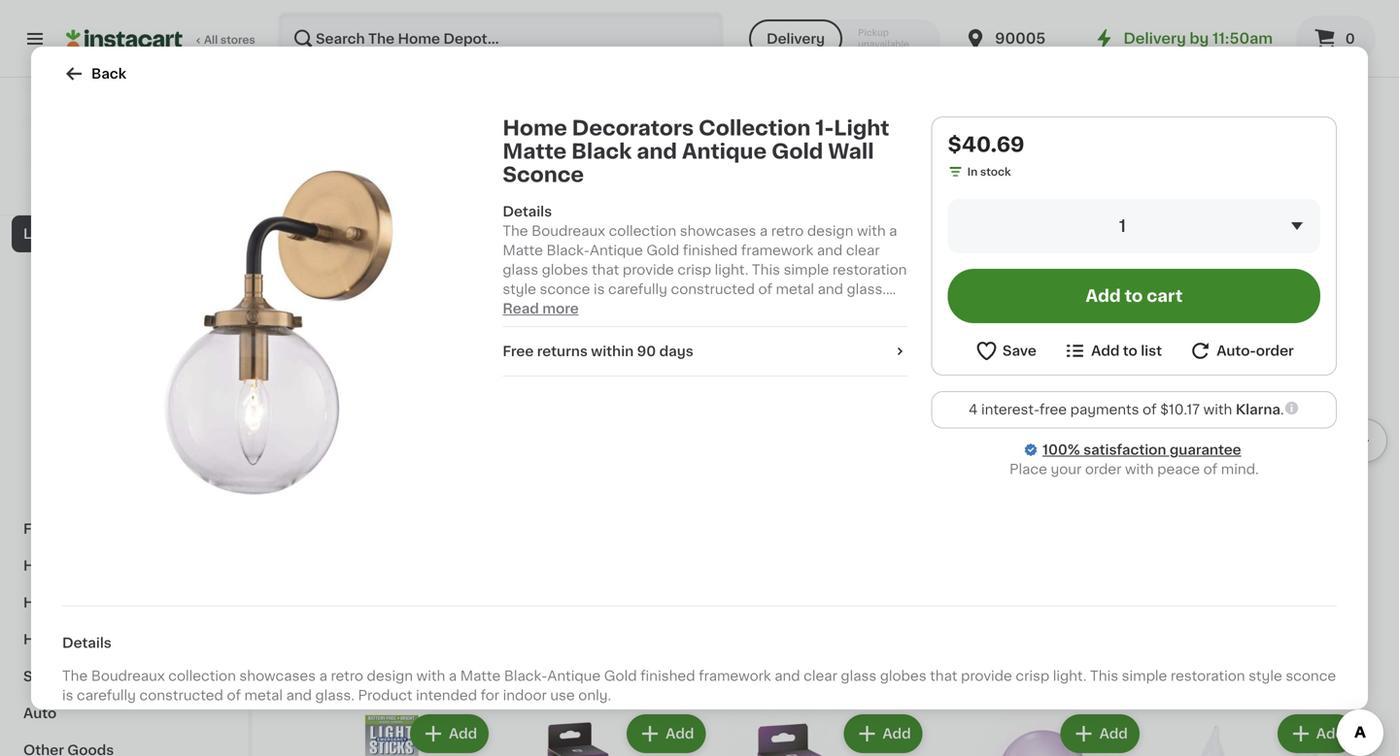 Task type: vqa. For each thing, say whether or not it's contained in the screenshot.
Purina Fancy Feast Gravy Lovers Chicken Feast in Gravy Gourmet Cat Food in Wet Cat Food Gravy items
no



Task type: describe. For each thing, give the bounding box(es) containing it.
1 vertical spatial simple
[[1122, 670, 1167, 684]]

led inside halo hlb 4 in. adjustable cct canless ic rated dimmable indoor, outdoor integrated led recessed light kit
[[1017, 152, 1045, 165]]

household
[[23, 633, 100, 647]]

in. inside the halo hlb series 6 in. adjustable cct canless ic rated dimmable indoor, outdoor integrated led recessed light kit
[[643, 93, 658, 107]]

rated inside halo hlb 4 in. adjustable cct canless ic rated dimmable indoor, outdoor integrated led recessed light kit
[[1052, 113, 1093, 126]]

bulbs
[[352, 658, 413, 679]]

canless inside halo hlb 4 in. adjustable cct canless ic rated dimmable indoor, outdoor integrated led recessed light kit
[[975, 113, 1030, 126]]

auto-order button
[[1188, 339, 1294, 363]]

6
[[630, 93, 639, 107]]

oblong
[[1201, 113, 1251, 126]]

halo hlb 4 in. adjustable cct canless ic rated dimmable indoor, outdoor integrated led recessed light kit
[[942, 93, 1123, 185]]

shade
[[1159, 132, 1202, 146]]

1 vertical spatial the
[[62, 670, 88, 684]]

$40.69
[[948, 135, 1024, 155]]

building
[[23, 117, 81, 130]]

0 button
[[1296, 16, 1376, 62]]

0 horizontal spatial that
[[592, 263, 619, 277]]

free
[[1039, 403, 1067, 417]]

outlets
[[35, 449, 86, 462]]

home for home & decor
[[23, 560, 66, 573]]

place
[[1009, 463, 1047, 477]]

wall inside home decorators collection 1-light matte black and antique gold wall sconce
[[828, 141, 874, 162]]

save button
[[974, 339, 1037, 363]]

light inside the halo hlb series 6 in. adjustable cct canless ic rated dimmable indoor, outdoor integrated led recessed light kit
[[580, 171, 615, 185]]

free returns within 90 days
[[503, 345, 693, 359]]

home decorators collection 1-light matte black and antique gold wall sconce
[[503, 118, 889, 185]]

0 vertical spatial black-
[[546, 244, 590, 257]]

2 vertical spatial matte
[[460, 670, 501, 684]]

delivery for delivery by 11:50am
[[1123, 32, 1186, 46]]

view more for lights
[[1273, 234, 1347, 248]]

stores
[[220, 34, 255, 45]]

save
[[1003, 344, 1037, 358]]

klarna
[[1236, 403, 1280, 417]]

1 horizontal spatial 4
[[969, 403, 978, 417]]

0 horizontal spatial this
[[752, 263, 780, 277]]

decor
[[84, 560, 127, 573]]

x
[[825, 93, 833, 107]]

appliances
[[23, 190, 102, 204]]

0 vertical spatial globes
[[542, 263, 588, 277]]

add inside "button"
[[1091, 344, 1120, 358]]

led inside the halo hlb series 6 in. adjustable cct canless ic rated dimmable indoor, outdoor integrated led recessed light kit
[[644, 152, 672, 165]]

building supplies link
[[12, 105, 236, 142]]

sconce
[[503, 165, 584, 185]]

home decorators collection 1-light matte black and antique gold wall sconce image
[[78, 132, 479, 534]]

plumbing
[[23, 80, 90, 93]]

home & decor
[[23, 560, 127, 573]]

0 horizontal spatial design
[[367, 670, 413, 684]]

1 vertical spatial showcases
[[239, 670, 316, 684]]

1 horizontal spatial clear
[[846, 244, 880, 257]]

indoor, inside the halo hlb series 6 in. adjustable cct canless ic rated dimmable indoor, outdoor integrated led recessed light kit
[[626, 132, 673, 146]]

0 horizontal spatial retro
[[331, 670, 363, 684]]

0 vertical spatial metal
[[776, 283, 814, 296]]

4 interest-free payments of $10.17 with klarna .
[[969, 403, 1284, 417]]

1 vertical spatial sconce
[[1286, 670, 1336, 684]]

service type group
[[749, 19, 941, 58]]

auto-
[[1217, 344, 1256, 358]]

delivery for delivery
[[766, 32, 825, 46]]

your
[[1051, 463, 1082, 477]]

halo for cct
[[942, 93, 982, 107]]

ceiling
[[725, 132, 773, 146]]

0 vertical spatial retro
[[771, 224, 804, 238]]

1 vertical spatial framework
[[699, 670, 771, 684]]

0 horizontal spatial only.
[[578, 689, 611, 703]]

within
[[591, 345, 634, 359]]

1 horizontal spatial style
[[1249, 670, 1282, 684]]

plumbing link
[[12, 68, 236, 105]]

back
[[91, 67, 126, 81]]

0 vertical spatial showcases
[[680, 224, 756, 238]]

11:50am
[[1212, 32, 1273, 46]]

view more for bulbs
[[1273, 662, 1347, 675]]

seeded
[[1294, 93, 1347, 107]]

more
[[542, 302, 579, 316]]

rated inside the halo hlb series 6 in. adjustable cct canless ic rated dimmable indoor, outdoor integrated led recessed light kit
[[508, 132, 549, 146]]

0 vertical spatial design
[[807, 224, 853, 238]]

1 vertical spatial the boudreaux collection showcases a retro design with a matte black-antique gold finished framework and clear glass globes that provide crisp light. this simple restoration style sconce is carefully constructed of metal and glass. product intended for indoor use only.
[[62, 670, 1336, 703]]

.
[[1280, 403, 1284, 417]]

0 horizontal spatial restoration
[[832, 263, 907, 277]]

0 horizontal spatial carefully
[[77, 689, 136, 703]]

1 field
[[948, 199, 1320, 254]]

home for home decorators collection 1-light matte black and antique gold wall sconce
[[503, 118, 567, 138]]

antique inside home decorators collection 1-light matte black and antique gold wall sconce
[[682, 141, 767, 162]]

add to list
[[1091, 344, 1162, 358]]

$10.17
[[1160, 403, 1200, 417]]

1 vertical spatial constructed
[[139, 689, 223, 703]]

with right bulbs
[[416, 670, 445, 684]]

auto-order
[[1217, 344, 1294, 358]]

0 horizontal spatial provide
[[623, 263, 674, 277]]

lightswitches
[[104, 449, 199, 462]]

canless inside the halo hlb series 6 in. adjustable cct canless ic rated dimmable indoor, outdoor integrated led recessed light kit
[[618, 113, 673, 126]]

egg
[[807, 113, 833, 126]]

light inside plaskolite 4 ft. x 2 ft. suspended egg crate light ceiling panel, white
[[878, 113, 912, 126]]

light inside home decorators collection 1-light matte black and antique gold wall sconce
[[834, 118, 889, 138]]

cct inside halo hlb 4 in. adjustable cct canless ic rated dimmable indoor, outdoor integrated led recessed light kit
[[942, 113, 972, 126]]

add to cart
[[1086, 288, 1183, 305]]

view more link for light bulbs
[[1273, 659, 1360, 678]]

white
[[821, 132, 861, 146]]

2 ft. from the left
[[848, 93, 863, 107]]

1 vertical spatial metal
[[244, 689, 283, 703]]

with down 100% satisfaction guarantee link
[[1125, 463, 1154, 477]]

details inside details button
[[503, 205, 552, 219]]

panel,
[[776, 132, 817, 146]]

2-
[[1159, 93, 1173, 107]]

light bulbs link
[[291, 657, 413, 680]]

outlets & lightswitches link
[[12, 437, 236, 474]]

lighting
[[23, 227, 81, 241]]

adjustable inside the halo hlb series 6 in. adjustable cct canless ic rated dimmable indoor, outdoor integrated led recessed light kit
[[508, 113, 581, 126]]

0 vertical spatial carefully
[[608, 283, 667, 296]]

flooring & tile
[[23, 523, 124, 536]]

indoor, inside halo hlb 4 in. adjustable cct canless ic rated dimmable indoor, outdoor integrated led recessed light kit
[[1015, 132, 1062, 146]]

0 vertical spatial finished
[[683, 244, 738, 257]]

0 horizontal spatial light.
[[715, 263, 748, 277]]

1 vertical spatial boudreaux
[[91, 670, 165, 684]]

1 horizontal spatial product
[[503, 302, 557, 316]]

1 vertical spatial antique
[[590, 244, 643, 257]]

0 vertical spatial boudreaux
[[532, 224, 605, 238]]

heating
[[23, 597, 79, 610]]

2-1/4 in. fitter clear seeded glass oblong pendant lamp shade
[[1159, 93, 1354, 146]]

days
[[659, 345, 693, 359]]

with down white
[[857, 224, 886, 238]]

0 horizontal spatial order
[[1085, 463, 1122, 477]]

1
[[1119, 218, 1126, 235]]

1 vertical spatial crisp
[[1016, 670, 1049, 684]]

2 vertical spatial antique
[[547, 670, 601, 684]]

adjustable inside halo hlb 4 in. adjustable cct canless ic rated dimmable indoor, outdoor integrated led recessed light kit
[[1050, 93, 1122, 107]]

satisfaction
[[1083, 444, 1166, 457]]

0 vertical spatial only.
[[723, 302, 756, 316]]

suspended
[[725, 113, 803, 126]]

0 horizontal spatial for
[[481, 689, 499, 703]]

home & decor link
[[12, 548, 236, 585]]

1 vertical spatial gold
[[646, 244, 679, 257]]

light inside halo hlb 4 in. adjustable cct canless ic rated dimmable indoor, outdoor integrated led recessed light kit
[[942, 171, 977, 185]]

90005
[[995, 32, 1046, 46]]

1 vertical spatial product
[[358, 689, 412, 703]]

hardware
[[23, 154, 91, 167]]

1 vertical spatial use
[[550, 689, 575, 703]]

0 vertical spatial framework
[[741, 244, 813, 257]]

1 horizontal spatial glass
[[841, 670, 877, 684]]

in
[[967, 167, 978, 177]]

essentials
[[103, 633, 175, 647]]

item carousel region containing add
[[291, 276, 1387, 626]]

1 horizontal spatial collection
[[609, 224, 676, 238]]

0 vertical spatial the
[[503, 224, 528, 238]]

appliances link
[[12, 179, 236, 216]]

& for outlets
[[89, 449, 100, 462]]

0 horizontal spatial glass.
[[315, 689, 355, 703]]

all stores
[[204, 34, 255, 45]]

lights
[[342, 231, 410, 251]]

plaskolite 4 ft. x 2 ft. suspended egg crate light ceiling panel, white
[[725, 93, 912, 146]]

0 vertical spatial the boudreaux collection showcases a retro design with a matte black-antique gold finished framework and clear glass globes that provide crisp light. this simple restoration style sconce is carefully constructed of metal and glass. product intended for indoor use only.
[[503, 224, 907, 316]]

0 vertical spatial glass
[[503, 263, 538, 277]]

0 vertical spatial for
[[625, 302, 644, 316]]

outdoor inside the halo hlb series 6 in. adjustable cct canless ic rated dimmable indoor, outdoor integrated led recessed light kit
[[508, 152, 566, 165]]

halo hlb series 6 in. adjustable cct canless ic rated dimmable indoor, outdoor integrated led recessed light kit
[[508, 93, 691, 185]]

pendant
[[1255, 113, 1312, 126]]

1 vertical spatial black-
[[504, 670, 547, 684]]

0 vertical spatial sconce
[[540, 283, 590, 296]]

outdoor inside halo hlb 4 in. adjustable cct canless ic rated dimmable indoor, outdoor integrated led recessed light kit
[[1066, 132, 1123, 146]]

in stock
[[967, 167, 1011, 177]]

1 vertical spatial provide
[[961, 670, 1012, 684]]

0 horizontal spatial crisp
[[677, 263, 711, 277]]

decorators
[[572, 118, 694, 138]]

lamp
[[1315, 113, 1354, 126]]

black
[[571, 141, 632, 162]]

halo for adjustable
[[508, 93, 548, 107]]

0 horizontal spatial gold
[[604, 670, 637, 684]]

100%
[[1042, 444, 1080, 457]]

0 horizontal spatial style
[[503, 283, 536, 296]]

guarantee
[[1170, 444, 1241, 457]]

& for heating
[[82, 597, 94, 610]]

kit inside halo hlb 4 in. adjustable cct canless ic rated dimmable indoor, outdoor integrated led recessed light kit
[[980, 171, 999, 185]]

0 vertical spatial simple
[[784, 263, 829, 277]]

halo hlb series 6 in. adjustable cct canless ic rated dimmable indoor, outdoor integrated led recessed light kit button
[[508, 0, 710, 185]]

0 horizontal spatial details
[[62, 637, 112, 651]]

& for home
[[69, 560, 80, 573]]



Task type: locate. For each thing, give the bounding box(es) containing it.
& left tile
[[84, 523, 96, 536]]

& for flooring
[[84, 523, 96, 536]]

matte inside home decorators collection 1-light matte black and antique gold wall sconce
[[503, 141, 567, 162]]

2 ic from the left
[[1034, 113, 1048, 126]]

outlets & lightswitches
[[35, 449, 199, 462]]

0 vertical spatial this
[[752, 263, 780, 277]]

metal
[[776, 283, 814, 296], [244, 689, 283, 703]]

3 in. from the left
[[1196, 93, 1211, 107]]

1 horizontal spatial retro
[[771, 224, 804, 238]]

canless down 6
[[618, 113, 673, 126]]

view more
[[1273, 234, 1347, 248], [1273, 662, 1347, 675]]

2 horizontal spatial 4
[[1018, 93, 1027, 107]]

0 vertical spatial style
[[503, 283, 536, 296]]

1 vertical spatial item carousel region
[[291, 276, 1387, 626]]

1 vertical spatial details
[[62, 637, 112, 651]]

matte
[[503, 141, 567, 162], [503, 244, 543, 257], [460, 670, 501, 684]]

1 horizontal spatial intended
[[561, 302, 622, 316]]

0 horizontal spatial kit
[[618, 171, 637, 185]]

1 vertical spatial view
[[1273, 662, 1307, 675]]

heating & cooling link
[[12, 585, 236, 622]]

0 vertical spatial clear
[[846, 244, 880, 257]]

1 horizontal spatial hlb
[[986, 93, 1015, 107]]

all stores link
[[66, 12, 256, 66]]

product up free
[[503, 302, 557, 316]]

kit inside the halo hlb series 6 in. adjustable cct canless ic rated dimmable indoor, outdoor integrated led recessed light kit
[[618, 171, 637, 185]]

adjustable up sconce
[[508, 113, 581, 126]]

constructed up days
[[671, 283, 755, 296]]

cct up $40.69
[[942, 113, 972, 126]]

kit down 'black'
[[618, 171, 637, 185]]

2 cct from the left
[[942, 113, 972, 126]]

2 indoor, from the left
[[1015, 132, 1062, 146]]

light right the crate
[[878, 113, 912, 126]]

cct inside the halo hlb series 6 in. adjustable cct canless ic rated dimmable indoor, outdoor integrated led recessed light kit
[[584, 113, 614, 126]]

flooring & tile link
[[12, 511, 236, 548]]

0 horizontal spatial cct
[[584, 113, 614, 126]]

1 vertical spatial is
[[62, 689, 73, 703]]

integrated inside halo hlb 4 in. adjustable cct canless ic rated dimmable indoor, outdoor integrated led recessed light kit
[[942, 152, 1013, 165]]

2 vertical spatial gold
[[604, 670, 637, 684]]

0 vertical spatial light.
[[715, 263, 748, 277]]

recessed down 'black'
[[508, 171, 577, 185]]

ft. right 2 at the right of the page
[[848, 93, 863, 107]]

view for light bulbs
[[1273, 662, 1307, 675]]

order inside button
[[1256, 344, 1294, 358]]

2 dimmable from the left
[[942, 132, 1012, 146]]

4 left "interest-"
[[969, 403, 978, 417]]

1 horizontal spatial provide
[[961, 670, 1012, 684]]

flooring
[[23, 523, 81, 536]]

view for wall lights
[[1273, 234, 1307, 248]]

recessed inside the halo hlb series 6 in. adjustable cct canless ic rated dimmable indoor, outdoor integrated led recessed light kit
[[508, 171, 577, 185]]

light inside light bulbs link
[[291, 658, 347, 679]]

boudreaux down sconce
[[532, 224, 605, 238]]

auto
[[23, 707, 57, 721]]

dimmable up in
[[942, 132, 1012, 146]]

hlb inside the halo hlb series 6 in. adjustable cct canless ic rated dimmable indoor, outdoor integrated led recessed light kit
[[552, 93, 581, 107]]

1 horizontal spatial globes
[[880, 670, 926, 684]]

1 vertical spatial design
[[367, 670, 413, 684]]

hlb for 4
[[986, 93, 1015, 107]]

carefully down household essentials
[[77, 689, 136, 703]]

rated up sconce
[[508, 132, 549, 146]]

to left list at top
[[1123, 344, 1137, 358]]

finished
[[683, 244, 738, 257], [640, 670, 695, 684]]

0 horizontal spatial globes
[[542, 263, 588, 277]]

details
[[503, 205, 552, 219], [62, 637, 112, 651]]

integrated up in
[[942, 152, 1013, 165]]

2 integrated from the left
[[942, 152, 1013, 165]]

showcases
[[680, 224, 756, 238], [239, 670, 316, 684]]

0 horizontal spatial halo
[[508, 93, 548, 107]]

details button
[[503, 202, 908, 222]]

1 vertical spatial collection
[[168, 670, 236, 684]]

1 hlb from the left
[[552, 93, 581, 107]]

indoor,
[[626, 132, 673, 146], [1015, 132, 1062, 146]]

back button
[[62, 62, 126, 85]]

0 vertical spatial use
[[695, 302, 719, 316]]

order down satisfaction
[[1085, 463, 1122, 477]]

90005 button
[[964, 12, 1081, 66]]

integrated down the decorators
[[569, 152, 640, 165]]

1 horizontal spatial kit
[[980, 171, 999, 185]]

0 vertical spatial provide
[[623, 263, 674, 277]]

1 vertical spatial adjustable
[[508, 113, 581, 126]]

more
[[1310, 234, 1347, 248], [1310, 662, 1347, 675]]

2 horizontal spatial in.
[[1196, 93, 1211, 107]]

of
[[758, 283, 772, 296], [1143, 403, 1157, 417], [1203, 463, 1217, 477], [227, 689, 241, 703]]

2 halo from the left
[[942, 93, 982, 107]]

None search field
[[278, 12, 724, 66]]

auto link
[[12, 696, 236, 733]]

add
[[1086, 288, 1121, 305], [1099, 300, 1128, 314], [1316, 300, 1345, 314], [1091, 344, 1120, 358], [449, 728, 477, 741], [666, 728, 694, 741], [883, 728, 911, 741], [1099, 728, 1128, 741], [1316, 728, 1345, 741]]

ft. left "x"
[[807, 93, 822, 107]]

1 in. from the left
[[643, 93, 658, 107]]

0 vertical spatial gold
[[771, 141, 823, 162]]

0 vertical spatial outdoor
[[1066, 132, 1123, 146]]

2 more from the top
[[1310, 662, 1347, 675]]

mind.
[[1221, 463, 1259, 477]]

ic inside halo hlb 4 in. adjustable cct canless ic rated dimmable indoor, outdoor integrated led recessed light kit
[[1034, 113, 1048, 126]]

0 vertical spatial wall
[[828, 141, 874, 162]]

recessed up 1 field
[[1048, 152, 1116, 165]]

intended
[[561, 302, 622, 316], [416, 689, 477, 703]]

safety link
[[12, 659, 236, 696]]

add button
[[1062, 290, 1137, 324], [1279, 290, 1354, 324], [412, 717, 487, 752], [629, 717, 704, 752], [846, 717, 921, 752], [1062, 717, 1137, 752], [1279, 717, 1354, 752]]

retro
[[771, 224, 804, 238], [331, 670, 363, 684]]

gold inside home decorators collection 1-light matte black and antique gold wall sconce
[[771, 141, 823, 162]]

ft.
[[807, 93, 822, 107], [848, 93, 863, 107]]

household essentials
[[23, 633, 175, 647]]

1 horizontal spatial simple
[[1122, 670, 1167, 684]]

1 vertical spatial restoration
[[1171, 670, 1245, 684]]

1 led from the left
[[644, 152, 672, 165]]

recessed
[[1048, 152, 1116, 165], [508, 171, 577, 185]]

4 left "x"
[[794, 93, 803, 107]]

view more link for wall lights
[[1273, 231, 1360, 251]]

1 integrated from the left
[[569, 152, 640, 165]]

order
[[1256, 344, 1294, 358], [1085, 463, 1122, 477]]

canless up $40.69
[[975, 113, 1030, 126]]

cooling
[[97, 597, 152, 610]]

1 cct from the left
[[584, 113, 614, 126]]

0 vertical spatial view
[[1273, 234, 1307, 248]]

a
[[760, 224, 768, 238], [889, 224, 897, 238], [319, 670, 327, 684], [449, 670, 457, 684]]

1 vertical spatial indoor
[[503, 689, 547, 703]]

order up .
[[1256, 344, 1294, 358]]

heating & cooling
[[23, 597, 152, 610]]

0 horizontal spatial simple
[[784, 263, 829, 277]]

delivery by 11:50am
[[1123, 32, 1273, 46]]

4 up $40.69
[[1018, 93, 1027, 107]]

0 vertical spatial glass.
[[847, 283, 886, 296]]

add to list button
[[1063, 339, 1162, 363]]

in. down 90005 popup button
[[1031, 93, 1046, 107]]

stock
[[980, 167, 1011, 177]]

0 vertical spatial recessed
[[1048, 152, 1116, 165]]

more for bulbs
[[1310, 662, 1347, 675]]

to for list
[[1123, 344, 1137, 358]]

halo inside halo hlb 4 in. adjustable cct canless ic rated dimmable indoor, outdoor integrated led recessed light kit
[[942, 93, 982, 107]]

1 horizontal spatial indoor,
[[1015, 132, 1062, 146]]

more for lights
[[1310, 234, 1347, 248]]

to inside button
[[1125, 288, 1143, 305]]

item carousel region containing plaskolite 4 ft. x 2 ft. suspended egg crate light ceiling panel, white
[[291, 0, 1387, 198]]

1 view more from the top
[[1273, 234, 1347, 248]]

0 horizontal spatial ic
[[676, 113, 691, 126]]

1 horizontal spatial in.
[[1031, 93, 1046, 107]]

1 vertical spatial wall
[[291, 231, 337, 251]]

constructed
[[671, 283, 755, 296], [139, 689, 223, 703]]

details down sconce
[[503, 205, 552, 219]]

0 vertical spatial indoor
[[647, 302, 691, 316]]

household essentials link
[[12, 622, 236, 659]]

hlb up $40.69
[[986, 93, 1015, 107]]

0 horizontal spatial led
[[644, 152, 672, 165]]

in. right '1/4'
[[1196, 93, 1211, 107]]

wall lights
[[291, 231, 410, 251]]

1 view more link from the top
[[1273, 231, 1360, 251]]

recessed inside halo hlb 4 in. adjustable cct canless ic rated dimmable indoor, outdoor integrated led recessed light kit
[[1048, 152, 1116, 165]]

with right the $10.17
[[1203, 403, 1232, 417]]

in. right 6
[[643, 93, 658, 107]]

2 hlb from the left
[[986, 93, 1015, 107]]

and inside home decorators collection 1-light matte black and antique gold wall sconce
[[637, 141, 677, 162]]

1 horizontal spatial light.
[[1053, 670, 1087, 684]]

2 in. from the left
[[1031, 93, 1046, 107]]

1 horizontal spatial is
[[594, 283, 605, 296]]

product down bulbs
[[358, 689, 412, 703]]

is up free returns within 90 days
[[594, 283, 605, 296]]

4 inside halo hlb 4 in. adjustable cct canless ic rated dimmable indoor, outdoor integrated led recessed light kit
[[1018, 93, 1027, 107]]

0 vertical spatial collection
[[609, 224, 676, 238]]

1 halo from the left
[[508, 93, 548, 107]]

4
[[794, 93, 803, 107], [1018, 93, 1027, 107], [969, 403, 978, 417]]

constructed down essentials
[[139, 689, 223, 703]]

1 vertical spatial finished
[[640, 670, 695, 684]]

collection down details button at the top of page
[[609, 224, 676, 238]]

integrated inside the halo hlb series 6 in. adjustable cct canless ic rated dimmable indoor, outdoor integrated led recessed light kit
[[569, 152, 640, 165]]

series
[[584, 93, 627, 107]]

& left decor
[[69, 560, 80, 573]]

globes
[[542, 263, 588, 277], [880, 670, 926, 684]]

peace
[[1157, 463, 1200, 477]]

2
[[836, 93, 845, 107]]

& left cooling
[[82, 597, 94, 610]]

1 vertical spatial outdoor
[[508, 152, 566, 165]]

halo up sconce
[[508, 93, 548, 107]]

1 horizontal spatial order
[[1256, 344, 1294, 358]]

home up sconce
[[503, 118, 567, 138]]

1 vertical spatial retro
[[331, 670, 363, 684]]

the home depot logo image
[[105, 101, 142, 138]]

0 horizontal spatial boudreaux
[[91, 670, 165, 684]]

1-
[[815, 118, 834, 138]]

crate
[[837, 113, 874, 126]]

place your order with peace of mind.
[[1009, 463, 1259, 477]]

0 horizontal spatial is
[[62, 689, 73, 703]]

1 dimmable from the left
[[553, 132, 623, 146]]

wall left lights
[[291, 231, 337, 251]]

home up heating
[[23, 560, 66, 573]]

wall
[[828, 141, 874, 162], [291, 231, 337, 251]]

the down household
[[62, 670, 88, 684]]

to left cart
[[1125, 288, 1143, 305]]

in. inside halo hlb 4 in. adjustable cct canless ic rated dimmable indoor, outdoor integrated led recessed light kit
[[1031, 93, 1046, 107]]

read
[[503, 302, 539, 316]]

0 vertical spatial adjustable
[[1050, 93, 1122, 107]]

adjustable left 2-
[[1050, 93, 1122, 107]]

2 item carousel region from the top
[[291, 276, 1387, 626]]

halo inside the halo hlb series 6 in. adjustable cct canless ic rated dimmable indoor, outdoor integrated led recessed light kit
[[508, 93, 548, 107]]

2 horizontal spatial gold
[[771, 141, 823, 162]]

0 vertical spatial home
[[503, 118, 567, 138]]

2 view more link from the top
[[1273, 659, 1360, 678]]

light left stock
[[942, 171, 977, 185]]

by
[[1190, 32, 1209, 46]]

style
[[503, 283, 536, 296], [1249, 670, 1282, 684]]

that
[[592, 263, 619, 277], [930, 670, 957, 684]]

1 horizontal spatial ic
[[1034, 113, 1048, 126]]

2 view from the top
[[1273, 662, 1307, 675]]

1 vertical spatial style
[[1249, 670, 1282, 684]]

light down 'black'
[[580, 171, 615, 185]]

wall down the crate
[[828, 141, 874, 162]]

led
[[644, 152, 672, 165], [1017, 152, 1045, 165]]

instacart logo image
[[66, 27, 183, 51]]

kit right in
[[980, 171, 999, 185]]

home inside home decorators collection 1-light matte black and antique gold wall sconce
[[503, 118, 567, 138]]

list
[[1141, 344, 1162, 358]]

view more link
[[1273, 231, 1360, 251], [1273, 659, 1360, 678]]

light left bulbs
[[291, 658, 347, 679]]

is down safety
[[62, 689, 73, 703]]

collection
[[699, 118, 811, 138]]

1 ft. from the left
[[807, 93, 822, 107]]

0 horizontal spatial home
[[23, 560, 66, 573]]

1 horizontal spatial restoration
[[1171, 670, 1245, 684]]

0 horizontal spatial constructed
[[139, 689, 223, 703]]

collection down essentials
[[168, 670, 236, 684]]

0 vertical spatial product
[[503, 302, 557, 316]]

boudreaux down "household essentials" link
[[91, 670, 165, 684]]

1 horizontal spatial indoor
[[647, 302, 691, 316]]

1 more from the top
[[1310, 234, 1347, 248]]

0 horizontal spatial clear
[[804, 670, 837, 684]]

hlb
[[552, 93, 581, 107], [986, 93, 1015, 107]]

sconce
[[540, 283, 590, 296], [1286, 670, 1336, 684]]

outdoor left shade
[[1066, 132, 1123, 146]]

1 horizontal spatial home
[[503, 118, 567, 138]]

2 kit from the left
[[980, 171, 999, 185]]

add inside button
[[1086, 288, 1121, 305]]

plaskolite 4 ft. x 2 ft. suspended egg crate light ceiling panel, white button
[[725, 0, 926, 149]]

0 vertical spatial view more
[[1273, 234, 1347, 248]]

0 horizontal spatial adjustable
[[508, 113, 581, 126]]

2 canless from the left
[[975, 113, 1030, 126]]

hlb inside halo hlb 4 in. adjustable cct canless ic rated dimmable indoor, outdoor integrated led recessed light kit
[[986, 93, 1015, 107]]

integrated
[[569, 152, 640, 165], [942, 152, 1013, 165]]

delivery button
[[749, 19, 842, 58]]

to inside "button"
[[1123, 344, 1137, 358]]

hlb for series
[[552, 93, 581, 107]]

0 horizontal spatial dimmable
[[553, 132, 623, 146]]

cct down series
[[584, 113, 614, 126]]

4 inside plaskolite 4 ft. x 2 ft. suspended egg crate light ceiling panel, white
[[794, 93, 803, 107]]

1 vertical spatial globes
[[880, 670, 926, 684]]

dimmable down series
[[553, 132, 623, 146]]

1 horizontal spatial integrated
[[942, 152, 1013, 165]]

the down sconce
[[503, 224, 528, 238]]

delivery up plaskolite
[[766, 32, 825, 46]]

1 kit from the left
[[618, 171, 637, 185]]

product group
[[508, 284, 710, 576], [725, 284, 926, 576], [942, 284, 1143, 576], [1159, 284, 1360, 576], [291, 711, 493, 757], [508, 711, 710, 757], [725, 711, 926, 757], [942, 711, 1143, 757], [1159, 711, 1360, 757]]

add to cart button
[[948, 269, 1320, 324]]

1 horizontal spatial canless
[[975, 113, 1030, 126]]

0 vertical spatial details
[[503, 205, 552, 219]]

to for cart
[[1125, 288, 1143, 305]]

lighting link
[[12, 216, 236, 253]]

1 horizontal spatial outdoor
[[1066, 132, 1123, 146]]

read more
[[503, 302, 579, 316]]

hlb left series
[[552, 93, 581, 107]]

1 ic from the left
[[676, 113, 691, 126]]

carefully up 90
[[608, 283, 667, 296]]

0 horizontal spatial intended
[[416, 689, 477, 703]]

rated down 90005 popup button
[[1052, 113, 1093, 126]]

outdoor left 'black'
[[508, 152, 566, 165]]

& right outlets
[[89, 449, 100, 462]]

ic inside the halo hlb series 6 in. adjustable cct canless ic rated dimmable indoor, outdoor integrated led recessed light kit
[[676, 113, 691, 126]]

&
[[89, 449, 100, 462], [84, 523, 96, 536], [69, 560, 80, 573], [82, 597, 94, 610]]

wall lights link
[[291, 229, 410, 253]]

2 led from the left
[[1017, 152, 1045, 165]]

hardware link
[[12, 142, 236, 179]]

1 vertical spatial this
[[1090, 670, 1118, 684]]

safety
[[23, 670, 69, 684]]

glass
[[503, 263, 538, 277], [841, 670, 877, 684]]

simple
[[784, 263, 829, 277], [1122, 670, 1167, 684]]

2 view more from the top
[[1273, 662, 1347, 675]]

product
[[503, 302, 557, 316], [358, 689, 412, 703]]

returns
[[537, 345, 588, 359]]

0 vertical spatial to
[[1125, 288, 1143, 305]]

dimmable inside halo hlb 4 in. adjustable cct canless ic rated dimmable indoor, outdoor integrated led recessed light kit
[[942, 132, 1012, 146]]

light.
[[715, 263, 748, 277], [1053, 670, 1087, 684]]

1 horizontal spatial rated
[[1052, 113, 1093, 126]]

1 horizontal spatial constructed
[[671, 283, 755, 296]]

1 canless from the left
[[618, 113, 673, 126]]

details down heating & cooling
[[62, 637, 112, 651]]

1 horizontal spatial only.
[[723, 302, 756, 316]]

0 vertical spatial order
[[1256, 344, 1294, 358]]

in. inside 2-1/4 in. fitter clear seeded glass oblong pendant lamp shade
[[1196, 93, 1211, 107]]

gold
[[771, 141, 823, 162], [646, 244, 679, 257], [604, 670, 637, 684]]

1 horizontal spatial sconce
[[1286, 670, 1336, 684]]

0 vertical spatial antique
[[682, 141, 767, 162]]

1 view from the top
[[1273, 234, 1307, 248]]

0 horizontal spatial wall
[[291, 231, 337, 251]]

delivery inside button
[[766, 32, 825, 46]]

free
[[503, 345, 534, 359]]

halo up $40.69
[[942, 93, 982, 107]]

1 vertical spatial carefully
[[77, 689, 136, 703]]

item carousel region
[[291, 0, 1387, 198], [291, 276, 1387, 626]]

dimmable inside the halo hlb series 6 in. adjustable cct canless ic rated dimmable indoor, outdoor integrated led recessed light kit
[[553, 132, 623, 146]]

1 horizontal spatial design
[[807, 224, 853, 238]]

glass
[[1159, 113, 1197, 126]]

1 vertical spatial that
[[930, 670, 957, 684]]

1 horizontal spatial gold
[[646, 244, 679, 257]]

for
[[625, 302, 644, 316], [481, 689, 499, 703]]

light down 2 at the right of the page
[[834, 118, 889, 138]]

1 horizontal spatial for
[[625, 302, 644, 316]]

1 vertical spatial matte
[[503, 244, 543, 257]]

building supplies
[[23, 117, 145, 130]]

1 item carousel region from the top
[[291, 0, 1387, 198]]

delivery left by
[[1123, 32, 1186, 46]]

1 indoor, from the left
[[626, 132, 673, 146]]



